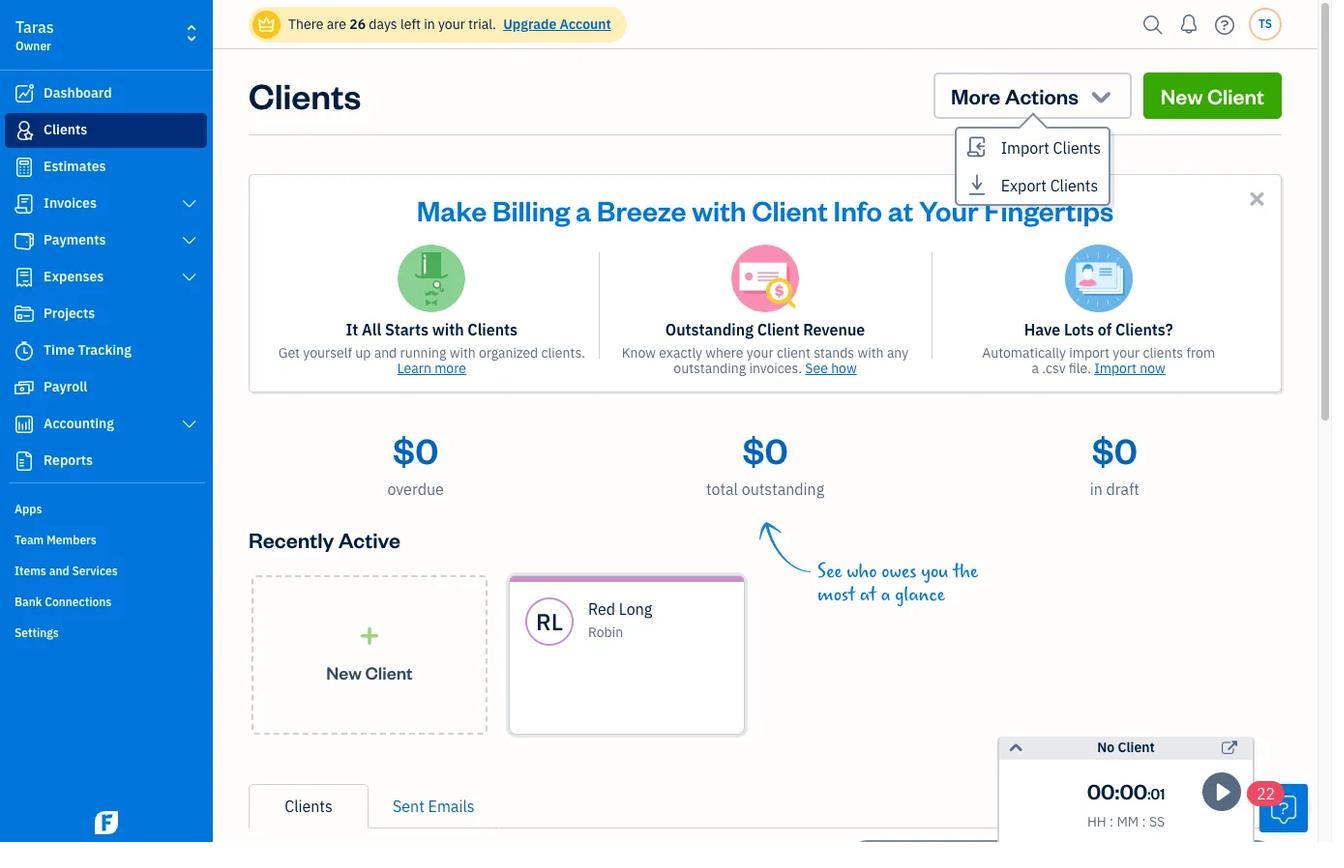 Task type: vqa. For each thing, say whether or not it's contained in the screenshot.
Settings
yes



Task type: describe. For each thing, give the bounding box(es) containing it.
chevron large down image for invoices
[[181, 196, 198, 212]]

payroll link
[[5, 371, 207, 405]]

: up mm
[[1115, 778, 1120, 805]]

team
[[15, 533, 44, 548]]

export clients
[[1001, 176, 1098, 195]]

more actions
[[951, 82, 1079, 109]]

yourself
[[303, 344, 352, 362]]

a inside have lots of clients? automatically import your clients from a .csv file. import now
[[1032, 360, 1039, 377]]

bank connections
[[15, 595, 112, 610]]

time tracking
[[44, 342, 132, 359]]

revenue
[[803, 320, 865, 340]]

now
[[1140, 360, 1166, 377]]

dashboard
[[44, 84, 112, 102]]

lots
[[1064, 320, 1094, 340]]

search image
[[1138, 10, 1169, 39]]

expenses
[[44, 268, 104, 285]]

stands
[[814, 344, 854, 362]]

resource center badge image
[[1260, 785, 1308, 833]]

with up running
[[432, 320, 464, 340]]

organized
[[479, 344, 538, 362]]

the
[[953, 561, 978, 583]]

sent emails link
[[369, 785, 499, 829]]

it all starts with clients image
[[398, 245, 466, 313]]

there
[[288, 15, 324, 33]]

time
[[44, 342, 75, 359]]

open in new window image
[[1222, 737, 1237, 760]]

: right hh
[[1110, 814, 1114, 831]]

overdue
[[388, 480, 444, 499]]

plus image
[[358, 626, 381, 646]]

are
[[327, 15, 346, 33]]

money image
[[13, 378, 36, 398]]

more actions button
[[934, 73, 1132, 119]]

export
[[1001, 176, 1047, 195]]

0 vertical spatial a
[[576, 192, 591, 228]]

accounting link
[[5, 407, 207, 442]]

outstanding client revenue image
[[731, 245, 799, 313]]

$0 for $0 total outstanding
[[742, 428, 788, 473]]

and inside it all starts with clients get yourself up and running with organized clients. learn more
[[374, 344, 397, 362]]

expenses link
[[5, 260, 207, 295]]

estimates
[[44, 158, 106, 175]]

info
[[834, 192, 882, 228]]

import inside have lots of clients? automatically import your clients from a .csv file. import now
[[1094, 360, 1137, 377]]

client up client
[[757, 320, 800, 340]]

1 00 from the left
[[1087, 778, 1115, 805]]

payment image
[[13, 231, 36, 251]]

automatically
[[982, 344, 1066, 362]]

you
[[921, 561, 949, 583]]

it all starts with clients get yourself up and running with organized clients. learn more
[[278, 320, 585, 377]]

dashboard link
[[5, 76, 207, 111]]

: up ss
[[1148, 786, 1151, 804]]

outstanding client revenue
[[665, 320, 865, 340]]

see for see who owes you the most at a glance
[[818, 561, 842, 583]]

all
[[362, 320, 381, 340]]

0 vertical spatial in
[[424, 15, 435, 33]]

your for have
[[1113, 344, 1140, 362]]

total
[[706, 480, 738, 499]]

reports link
[[5, 444, 207, 479]]

services
[[72, 564, 118, 579]]

chart image
[[13, 415, 36, 434]]

time tracking link
[[5, 334, 207, 369]]

red long robin
[[588, 600, 652, 641]]

resume timer image
[[1210, 781, 1236, 804]]

owes
[[882, 561, 917, 583]]

trial.
[[468, 15, 496, 33]]

clients inside it all starts with clients get yourself up and running with organized clients. learn more
[[468, 320, 518, 340]]

with right running
[[450, 344, 476, 362]]

make
[[417, 192, 487, 228]]

payroll
[[44, 378, 87, 396]]

of
[[1098, 320, 1112, 340]]

0 vertical spatial new client
[[1161, 82, 1265, 109]]

projects link
[[5, 297, 207, 332]]

team members link
[[5, 525, 207, 554]]

0 vertical spatial clients link
[[5, 113, 207, 148]]

$0 total outstanding
[[706, 428, 824, 499]]

report image
[[13, 452, 36, 471]]

project image
[[13, 305, 36, 324]]

$0 overdue
[[388, 428, 444, 499]]

no client
[[1097, 739, 1155, 757]]

fingertips
[[984, 192, 1114, 228]]

invoices.
[[749, 360, 802, 377]]

members
[[47, 533, 97, 548]]

invoices
[[44, 194, 97, 212]]

chevrondown image
[[1088, 82, 1115, 109]]

import clients button
[[957, 129, 1109, 166]]

$0 for $0 overdue
[[393, 428, 439, 473]]

freshbooks image
[[91, 812, 122, 835]]

reports
[[44, 452, 93, 469]]

ss
[[1149, 814, 1165, 831]]

in inside $0 in draft
[[1090, 480, 1103, 499]]

export clients button
[[957, 166, 1109, 204]]

$0 in draft
[[1090, 428, 1140, 499]]

emails
[[428, 797, 475, 817]]

clients inside main element
[[44, 121, 87, 138]]

upgrade account link
[[499, 15, 611, 33]]

00 : 00 : 01 hh : mm : ss
[[1087, 778, 1165, 831]]

import
[[1069, 344, 1110, 362]]

22 button
[[1247, 782, 1308, 833]]

close image
[[1246, 188, 1268, 210]]

recently active
[[249, 526, 400, 553]]

mm
[[1117, 814, 1139, 831]]

apps link
[[5, 494, 207, 523]]

invoices link
[[5, 187, 207, 222]]

with inside the know exactly where your client stands with any outstanding invoices.
[[858, 344, 884, 362]]

from
[[1187, 344, 1215, 362]]

more
[[951, 82, 1001, 109]]

accounting
[[44, 415, 114, 432]]

your
[[919, 192, 979, 228]]

settings
[[15, 626, 59, 640]]



Task type: locate. For each thing, give the bounding box(es) containing it.
your inside have lots of clients? automatically import your clients from a .csv file. import now
[[1113, 344, 1140, 362]]

up
[[355, 344, 371, 362]]

settings link
[[5, 618, 207, 647]]

your down clients?
[[1113, 344, 1140, 362]]

1 horizontal spatial a
[[881, 584, 891, 607]]

1 vertical spatial a
[[1032, 360, 1039, 377]]

red
[[588, 600, 615, 619]]

2 00 from the left
[[1120, 778, 1148, 805]]

timer image
[[13, 342, 36, 361]]

outstanding down "outstanding"
[[674, 360, 746, 377]]

outstanding
[[665, 320, 754, 340]]

2 chevron large down image from the top
[[181, 233, 198, 249]]

0 horizontal spatial new client link
[[252, 576, 488, 735]]

0 vertical spatial outstanding
[[674, 360, 746, 377]]

see left how
[[805, 360, 828, 377]]

active
[[338, 526, 400, 553]]

in right left
[[424, 15, 435, 33]]

a inside see who owes you the most at a glance
[[881, 584, 891, 607]]

0 vertical spatial see
[[805, 360, 828, 377]]

expense image
[[13, 268, 36, 287]]

main element
[[0, 0, 261, 843]]

.csv
[[1042, 360, 1066, 377]]

items and services
[[15, 564, 118, 579]]

0 horizontal spatial in
[[424, 15, 435, 33]]

import clients
[[1001, 138, 1101, 158]]

1 vertical spatial clients link
[[249, 785, 369, 829]]

22
[[1257, 785, 1275, 804]]

$0 inside $0 total outstanding
[[742, 428, 788, 473]]

0 vertical spatial chevron large down image
[[181, 196, 198, 212]]

0 vertical spatial import
[[1001, 138, 1050, 158]]

account
[[560, 15, 611, 33]]

1 vertical spatial new
[[326, 661, 362, 684]]

new client down go to help icon
[[1161, 82, 1265, 109]]

1 chevron large down image from the top
[[181, 196, 198, 212]]

with right breeze
[[692, 192, 746, 228]]

1 vertical spatial chevron large down image
[[181, 233, 198, 249]]

exactly
[[659, 344, 702, 362]]

know
[[622, 344, 656, 362]]

actions
[[1005, 82, 1079, 109]]

0 horizontal spatial new
[[326, 661, 362, 684]]

: left ss
[[1142, 814, 1146, 831]]

know exactly where your client stands with any outstanding invoices.
[[622, 344, 909, 377]]

at down who
[[860, 584, 876, 607]]

2 vertical spatial a
[[881, 584, 891, 607]]

0 vertical spatial new client link
[[1143, 73, 1282, 119]]

0 vertical spatial at
[[888, 192, 914, 228]]

$0 inside $0 overdue
[[393, 428, 439, 473]]

0 vertical spatial new
[[1161, 82, 1203, 109]]

invoice image
[[13, 194, 36, 214]]

1 vertical spatial in
[[1090, 480, 1103, 499]]

new down notifications image
[[1161, 82, 1203, 109]]

apps
[[15, 502, 42, 517]]

1 horizontal spatial in
[[1090, 480, 1103, 499]]

chevron large down image inside payments link
[[181, 233, 198, 249]]

recently
[[249, 526, 334, 553]]

your left trial.
[[438, 15, 465, 33]]

1 $0 from the left
[[393, 428, 439, 473]]

dashboard image
[[13, 84, 36, 104]]

new client down plus 'icon'
[[326, 661, 413, 684]]

at inside see who owes you the most at a glance
[[860, 584, 876, 607]]

items
[[15, 564, 46, 579]]

client image
[[13, 121, 36, 140]]

1 horizontal spatial new client
[[1161, 82, 1265, 109]]

client left info
[[752, 192, 828, 228]]

with left any
[[858, 344, 884, 362]]

1 horizontal spatial 00
[[1120, 778, 1148, 805]]

00 left '01'
[[1120, 778, 1148, 805]]

have lots of clients? image
[[1065, 245, 1133, 313]]

and inside main element
[[49, 564, 69, 579]]

and right up
[[374, 344, 397, 362]]

client
[[1207, 82, 1265, 109], [752, 192, 828, 228], [757, 320, 800, 340], [365, 661, 413, 684], [1118, 739, 1155, 757]]

crown image
[[256, 14, 277, 34]]

see who owes you the most at a glance
[[818, 561, 978, 607]]

$0 up draft
[[1092, 428, 1138, 473]]

running
[[400, 344, 446, 362]]

new down plus 'icon'
[[326, 661, 362, 684]]

billing
[[492, 192, 570, 228]]

have
[[1024, 320, 1061, 340]]

taras owner
[[15, 17, 54, 53]]

notifications image
[[1174, 5, 1205, 44]]

01
[[1151, 786, 1165, 804]]

ts button
[[1249, 8, 1282, 41]]

clients
[[249, 73, 361, 118], [44, 121, 87, 138], [1053, 138, 1101, 158], [1050, 176, 1098, 195], [468, 320, 518, 340], [285, 797, 333, 817]]

3 chevron large down image from the top
[[181, 417, 198, 432]]

have lots of clients? automatically import your clients from a .csv file. import now
[[982, 320, 1215, 377]]

expand timer details image
[[1007, 737, 1025, 760]]

a
[[576, 192, 591, 228], [1032, 360, 1039, 377], [881, 584, 891, 607]]

0 vertical spatial and
[[374, 344, 397, 362]]

at right info
[[888, 192, 914, 228]]

chevron large down image inside invoices link
[[181, 196, 198, 212]]

see for see how
[[805, 360, 828, 377]]

your for there
[[438, 15, 465, 33]]

sent emails
[[393, 797, 475, 817]]

2 horizontal spatial $0
[[1092, 428, 1138, 473]]

make billing a breeze with client info at your fingertips
[[417, 192, 1114, 228]]

upgrade
[[503, 15, 557, 33]]

a down owes
[[881, 584, 891, 607]]

1 horizontal spatial import
[[1094, 360, 1137, 377]]

1 horizontal spatial $0
[[742, 428, 788, 473]]

1 horizontal spatial and
[[374, 344, 397, 362]]

chevron large down image
[[181, 270, 198, 285]]

estimates link
[[5, 150, 207, 185]]

your inside the know exactly where your client stands with any outstanding invoices.
[[747, 344, 774, 362]]

learn
[[397, 360, 431, 377]]

clients?
[[1116, 320, 1173, 340]]

see inside see who owes you the most at a glance
[[818, 561, 842, 583]]

2 vertical spatial chevron large down image
[[181, 417, 198, 432]]

projects
[[44, 305, 95, 322]]

1 vertical spatial and
[[49, 564, 69, 579]]

1 horizontal spatial your
[[747, 344, 774, 362]]

0 horizontal spatial and
[[49, 564, 69, 579]]

chevron large down image
[[181, 196, 198, 212], [181, 233, 198, 249], [181, 417, 198, 432]]

outstanding
[[674, 360, 746, 377], [742, 480, 824, 499]]

$0 down invoices. in the top of the page
[[742, 428, 788, 473]]

0 horizontal spatial at
[[860, 584, 876, 607]]

chevron large down image for accounting
[[181, 417, 198, 432]]

$0 inside $0 in draft
[[1092, 428, 1138, 473]]

1 vertical spatial see
[[818, 561, 842, 583]]

a left .csv at right
[[1032, 360, 1039, 377]]

clients.
[[541, 344, 585, 362]]

1 horizontal spatial new
[[1161, 82, 1203, 109]]

1 horizontal spatial at
[[888, 192, 914, 228]]

2 horizontal spatial your
[[1113, 344, 1140, 362]]

new client link
[[1143, 73, 1282, 119], [252, 576, 488, 735]]

file.
[[1069, 360, 1091, 377]]

1 vertical spatial import
[[1094, 360, 1137, 377]]

days
[[369, 15, 397, 33]]

1 vertical spatial new client link
[[252, 576, 488, 735]]

at
[[888, 192, 914, 228], [860, 584, 876, 607]]

new
[[1161, 82, 1203, 109], [326, 661, 362, 684]]

$0 up the overdue
[[393, 428, 439, 473]]

import inside button
[[1001, 138, 1050, 158]]

0 horizontal spatial clients link
[[5, 113, 207, 148]]

outstanding right the total
[[742, 480, 824, 499]]

it
[[346, 320, 358, 340]]

a right billing
[[576, 192, 591, 228]]

draft
[[1106, 480, 1140, 499]]

payments
[[44, 231, 106, 249]]

chevron large down image for payments
[[181, 233, 198, 249]]

1 horizontal spatial new client link
[[1143, 73, 1282, 119]]

team members
[[15, 533, 97, 548]]

rl
[[536, 607, 563, 638]]

import up export
[[1001, 138, 1050, 158]]

breeze
[[597, 192, 686, 228]]

0 horizontal spatial new client
[[326, 661, 413, 684]]

in left draft
[[1090, 480, 1103, 499]]

1 horizontal spatial clients link
[[249, 785, 369, 829]]

0 horizontal spatial your
[[438, 15, 465, 33]]

go to help image
[[1209, 10, 1240, 39]]

0 horizontal spatial a
[[576, 192, 591, 228]]

and
[[374, 344, 397, 362], [49, 564, 69, 579]]

connections
[[45, 595, 112, 610]]

client down go to help icon
[[1207, 82, 1265, 109]]

left
[[400, 15, 421, 33]]

items and services link
[[5, 556, 207, 585]]

most
[[818, 584, 855, 607]]

and right items
[[49, 564, 69, 579]]

0 horizontal spatial $0
[[393, 428, 439, 473]]

client down plus 'icon'
[[365, 661, 413, 684]]

1 vertical spatial outstanding
[[742, 480, 824, 499]]

outstanding inside the know exactly where your client stands with any outstanding invoices.
[[674, 360, 746, 377]]

import right file.
[[1094, 360, 1137, 377]]

1 vertical spatial at
[[860, 584, 876, 607]]

there are 26 days left in your trial. upgrade account
[[288, 15, 611, 33]]

26
[[350, 15, 366, 33]]

2 horizontal spatial a
[[1032, 360, 1039, 377]]

starts
[[385, 320, 429, 340]]

see
[[805, 360, 828, 377], [818, 561, 842, 583]]

00 up hh
[[1087, 778, 1115, 805]]

no
[[1097, 739, 1115, 757]]

client right no on the bottom right
[[1118, 739, 1155, 757]]

ts
[[1259, 16, 1272, 31]]

outstanding inside $0 total outstanding
[[742, 480, 824, 499]]

3 $0 from the left
[[1092, 428, 1138, 473]]

0 horizontal spatial import
[[1001, 138, 1050, 158]]

1 vertical spatial new client
[[326, 661, 413, 684]]

in
[[424, 15, 435, 33], [1090, 480, 1103, 499]]

bank connections link
[[5, 587, 207, 616]]

how
[[831, 360, 857, 377]]

0 horizontal spatial 00
[[1087, 778, 1115, 805]]

more
[[435, 360, 466, 377]]

estimate image
[[13, 158, 36, 177]]

$0 for $0 in draft
[[1092, 428, 1138, 473]]

see up most in the bottom right of the page
[[818, 561, 842, 583]]

owner
[[15, 39, 51, 53]]

see how
[[805, 360, 857, 377]]

2 $0 from the left
[[742, 428, 788, 473]]

your down outstanding client revenue
[[747, 344, 774, 362]]



